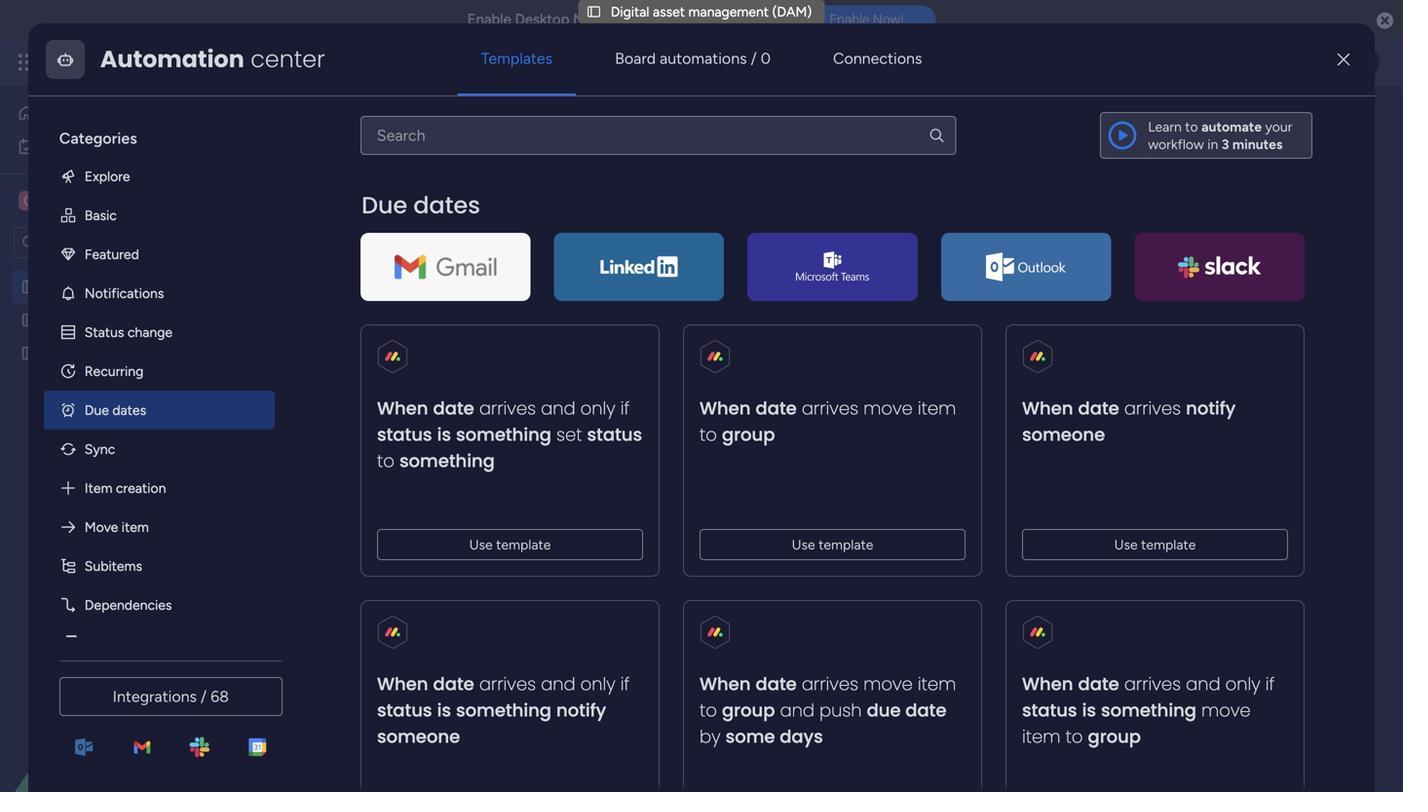 Task type: vqa. For each thing, say whether or not it's contained in the screenshot.
arrives
yes



Task type: describe. For each thing, give the bounding box(es) containing it.
0 horizontal spatial digital
[[46, 279, 85, 295]]

1 when date from the top
[[700, 396, 797, 421]]

use template for status
[[469, 536, 551, 553]]

5
[[279, 381, 285, 394]]

numbers
[[324, 724, 405, 748]]

my
[[45, 138, 64, 154]]

0
[[761, 49, 771, 68]]

status for when date arrives   and only if status is something
[[1022, 698, 1077, 723]]

main table button
[[295, 175, 405, 207]]

date inside when date arrives   and only if status is something
[[1078, 672, 1119, 697]]

https://youtu.be/9x6_kyyrn_e
[[604, 148, 792, 164]]

add
[[452, 234, 477, 251]]

0 vertical spatial 3
[[1222, 136, 1230, 152]]

arrives for when date arrives notify someone
[[1124, 396, 1181, 421]]

recurring
[[85, 363, 144, 379]]

today button
[[611, 299, 665, 332]]

68
[[211, 688, 229, 706]]

move item to
[[1022, 698, 1251, 749]]

3 minutes
[[1222, 136, 1283, 152]]

integrations
[[113, 688, 197, 706]]

status
[[85, 324, 124, 340]]

use template for group
[[792, 536, 873, 553]]

if for when date arrives   and only if status is something set status to something
[[620, 396, 630, 421]]

your workflow in
[[1148, 118, 1293, 152]]

2 - from the left
[[650, 381, 655, 394]]

someone inside when date arrives notify someone
[[1022, 422, 1105, 447]]

creation
[[116, 480, 166, 496]]

templates button
[[458, 35, 576, 82]]

explore option
[[44, 157, 275, 196]]

assets
[[109, 192, 154, 210]]

team workload
[[419, 183, 513, 199]]

item creation option
[[44, 469, 275, 508]]

explore
[[85, 168, 130, 184]]

this
[[685, 11, 712, 28]]

move inside move item to
[[1202, 698, 1251, 723]]

february
[[352, 347, 408, 364]]

notifications inside notifications option
[[85, 285, 164, 301]]

date inside when date arrives notify someone
[[1078, 396, 1119, 421]]

enable for enable desktop notifications on this computer
[[467, 11, 511, 28]]

my work option
[[12, 131, 237, 162]]

asset up package
[[401, 101, 484, 144]]

move
[[85, 519, 118, 535]]

invite / 1 button
[[1239, 107, 1335, 138]]

when date arrives   and only if status is something set status to something
[[377, 396, 642, 473]]

creative for creative requests
[[46, 312, 97, 328]]

asset inside list box
[[88, 279, 120, 295]]

automate
[[1202, 118, 1262, 135]]

board automations / 0
[[615, 49, 771, 68]]

widget
[[481, 234, 523, 251]]

public board image for website homepage redesign
[[20, 344, 39, 363]]

when date arrives   and only if status is something
[[1022, 672, 1275, 723]]

lottie animation element
[[0, 595, 249, 792]]

status for when date arrives   and only if status is something set status to something
[[377, 422, 432, 447]]

board automations / 0 button
[[592, 35, 794, 82]]

select product image
[[18, 53, 37, 72]]

management down the featured option
[[124, 279, 204, 295]]

public board image
[[20, 311, 39, 329]]

only for set
[[580, 396, 615, 421]]

digital asset management (dam) inside list box
[[46, 279, 247, 295]]

learn more about this package of templates here: https://youtu.be/9x6_kyyrn_e see more
[[298, 147, 860, 164]]

Search for a column type search field
[[360, 116, 957, 155]]

arrives for when date arrives   and only if status is something set status to something
[[479, 396, 536, 421]]

push
[[819, 698, 862, 723]]

move for when date
[[863, 396, 913, 421]]

desktop
[[515, 11, 570, 28]]

on
[[662, 11, 682, 28]]

table
[[358, 183, 390, 199]]

someone inside the when date arrives   and only if status is something notify someone
[[377, 724, 460, 749]]

change
[[128, 324, 173, 340]]

Digital asset management (DAM) field
[[291, 101, 818, 144]]

use template button for notify
[[1022, 529, 1288, 560]]

when inside when date arrives notify someone
[[1022, 396, 1073, 421]]

move item
[[85, 519, 149, 535]]

use for group
[[792, 536, 815, 553]]

website homepage redesign
[[46, 345, 220, 362]]

set
[[556, 422, 582, 447]]

filter button
[[724, 227, 816, 259]]

sync
[[85, 441, 115, 457]]

battery
[[598, 724, 663, 748]]

use for notify
[[1114, 536, 1138, 553]]

when date arrives notify someone
[[1022, 396, 1236, 447]]

add widget
[[452, 234, 523, 251]]

to inside move item to
[[1066, 724, 1083, 749]]

automation
[[100, 43, 244, 75]]

0 vertical spatial group
[[722, 422, 775, 447]]

invite / 1
[[1275, 115, 1326, 131]]

enable now! button
[[797, 5, 936, 34]]

Numbers field
[[319, 724, 410, 749]]

use template button for group
[[700, 529, 966, 560]]

recurring option
[[44, 352, 275, 391]]

computer
[[715, 11, 782, 28]]

0 vertical spatial (dam)
[[772, 3, 812, 20]]

and for when date arrives   and only if status is something notify someone
[[541, 672, 575, 697]]

1 horizontal spatial digital
[[296, 101, 394, 144]]

workspace image
[[19, 190, 38, 211]]

date inside when date arrives   and only if status is something set status to something
[[433, 396, 474, 421]]

more
[[335, 148, 367, 164]]

item
[[85, 480, 112, 496]]

basic option
[[44, 196, 275, 235]]

w9   feb 26 - 3
[[596, 381, 663, 394]]

enable now!
[[830, 11, 904, 28]]

Search field
[[565, 229, 623, 257]]

integrations / 68 button
[[59, 677, 282, 716]]

chart
[[873, 303, 924, 327]]

/ for invite / 1
[[1312, 115, 1317, 131]]

more dots image
[[786, 729, 799, 743]]

group inside the group and   push due date by some days
[[722, 698, 775, 723]]

c
[[23, 192, 33, 209]]

automation center
[[100, 43, 325, 75]]

center
[[251, 43, 325, 75]]

monday work management
[[87, 51, 303, 73]]

is for when date arrives   and only if status is something
[[1082, 698, 1096, 723]]

1
[[1321, 115, 1326, 131]]

weeks
[[683, 307, 724, 324]]

work for my
[[67, 138, 97, 154]]

see
[[801, 147, 825, 163]]

management left see plans icon
[[197, 51, 303, 73]]

no
[[534, 661, 553, 678]]

w6   5 - 11
[[260, 381, 304, 394]]

list box containing digital asset management (dam)
[[0, 267, 249, 633]]

is for when date arrives   and only if status is something notify someone
[[437, 698, 451, 723]]

if for when date arrives   and only if status is something notify someone
[[620, 672, 630, 697]]

connections
[[833, 49, 922, 68]]

status change
[[85, 324, 173, 340]]

0 vertical spatial digital asset management (dam)
[[611, 3, 812, 20]]

2 vertical spatial group
[[1088, 724, 1141, 749]]

dependencies option
[[44, 586, 275, 624]]

Search in workspace field
[[41, 231, 163, 254]]

learn to automate
[[1148, 118, 1262, 135]]

w6
[[260, 381, 276, 394]]

item inside move item to
[[1022, 724, 1061, 749]]

add to favorites image
[[860, 113, 879, 132]]

26
[[636, 381, 648, 394]]

management up automations on the top of page
[[689, 3, 769, 20]]

subitems
[[85, 558, 142, 574]]

categories heading
[[44, 112, 275, 157]]

item creation
[[85, 480, 166, 496]]

status for when date arrives   and only if status is something notify someone
[[377, 698, 432, 723]]

activity button
[[1139, 107, 1231, 138]]

Chart field
[[868, 303, 929, 328]]

template for notify
[[1141, 536, 1196, 553]]

when inside when date arrives   and only if status is something
[[1022, 672, 1073, 697]]

arrives   move item to for when date
[[700, 396, 956, 447]]

add widget button
[[416, 227, 532, 258]]

homepage
[[99, 345, 164, 362]]

here:
[[570, 148, 601, 164]]

creative requests
[[46, 312, 154, 328]]

this
[[409, 148, 432, 164]]

templates
[[481, 49, 553, 68]]

arrow down image
[[793, 231, 816, 255]]



Task type: locate. For each thing, give the bounding box(es) containing it.
1 horizontal spatial workload
[[456, 183, 513, 199]]

arrives   move item to for and   push
[[700, 672, 956, 723]]

3 right in
[[1222, 136, 1230, 152]]

workspace selection element
[[19, 189, 157, 212]]

new asset
[[303, 235, 367, 251]]

due up angle down icon at left
[[361, 189, 407, 222]]

1 horizontal spatial enable
[[830, 11, 870, 28]]

digital asset management (dam) up templates
[[296, 101, 813, 144]]

Battery field
[[594, 724, 668, 749]]

categories
[[59, 129, 137, 147]]

0 horizontal spatial /
[[201, 688, 207, 706]]

dates down recurring
[[112, 402, 146, 418]]

new
[[303, 235, 332, 251]]

0 horizontal spatial due dates
[[85, 402, 146, 418]]

1 public board image from the top
[[20, 278, 39, 296]]

0 vertical spatial creative
[[45, 192, 105, 210]]

digital left on
[[611, 3, 650, 20]]

0 horizontal spatial -
[[288, 381, 292, 394]]

learn for learn to automate
[[1148, 118, 1182, 135]]

0 vertical spatial /
[[751, 49, 757, 68]]

status change option
[[44, 313, 275, 352]]

1 arrives   move item to from the top
[[700, 396, 956, 447]]

workload inside workload field
[[324, 303, 409, 327]]

/ left 68
[[201, 688, 207, 706]]

0 vertical spatial work
[[157, 51, 193, 73]]

enable for enable now!
[[830, 11, 870, 28]]

see more link
[[799, 145, 861, 165]]

0 vertical spatial digital
[[611, 3, 650, 20]]

by
[[700, 724, 721, 749]]

something inside the when date arrives   and only if status is something notify someone
[[456, 698, 551, 723]]

work inside my work option
[[67, 138, 97, 154]]

/ left "0"
[[751, 49, 757, 68]]

creative for creative assets
[[45, 192, 105, 210]]

status inside the when date arrives   and only if status is something notify someone
[[377, 698, 432, 723]]

search image
[[928, 126, 946, 144]]

and
[[541, 396, 575, 421], [541, 672, 575, 697], [1186, 672, 1221, 697], [780, 698, 815, 723]]

digital up 'creative requests'
[[46, 279, 85, 295]]

and for when date arrives   and only if status is something
[[1186, 672, 1221, 697]]

0 horizontal spatial notifications
[[85, 285, 164, 301]]

show board description image
[[826, 113, 850, 133]]

2 horizontal spatial /
[[1312, 115, 1317, 131]]

0 vertical spatial notifications
[[573, 11, 658, 28]]

and inside the when date arrives   and only if status is something notify someone
[[541, 672, 575, 697]]

2 horizontal spatial use template
[[1114, 536, 1196, 553]]

use for status
[[469, 536, 493, 553]]

due dates down recurring
[[85, 402, 146, 418]]

subitems option
[[44, 547, 275, 586]]

dependencies
[[85, 597, 172, 613]]

0 horizontal spatial workload
[[324, 303, 409, 327]]

person button
[[634, 227, 718, 259]]

only inside when date arrives   and only if status is something
[[1226, 672, 1261, 697]]

0 horizontal spatial use template button
[[377, 529, 643, 560]]

enable inside button
[[830, 11, 870, 28]]

your
[[1266, 118, 1293, 135]]

2 vertical spatial digital asset management (dam)
[[46, 279, 247, 295]]

1 horizontal spatial work
[[157, 51, 193, 73]]

due inside option
[[85, 402, 109, 418]]

lottie animation image
[[0, 595, 249, 792]]

1 vertical spatial notify
[[556, 698, 606, 723]]

arrives inside when date arrives notify someone
[[1124, 396, 1181, 421]]

1 horizontal spatial notifications
[[573, 11, 658, 28]]

notify inside when date arrives notify someone
[[1186, 396, 1236, 421]]

public board image down public board icon
[[20, 344, 39, 363]]

None search field
[[360, 116, 957, 155]]

work for monday
[[157, 51, 193, 73]]

1 horizontal spatial learn
[[1148, 118, 1182, 135]]

if inside the when date arrives   and only if status is something notify someone
[[620, 672, 630, 697]]

1 horizontal spatial /
[[751, 49, 757, 68]]

learn inside learn more about this package of templates here: https://youtu.be/9x6_kyyrn_e see more
[[298, 148, 332, 164]]

website
[[46, 345, 96, 362]]

enable left now!
[[830, 11, 870, 28]]

0 horizontal spatial dates
[[112, 402, 146, 418]]

1 vertical spatial arrives   move item to
[[700, 672, 956, 723]]

in
[[1208, 136, 1219, 152]]

digital up more
[[296, 101, 394, 144]]

only
[[580, 396, 615, 421], [580, 672, 615, 697], [1226, 672, 1261, 697]]

move for and   push
[[863, 672, 913, 697]]

3 use template button from the left
[[1022, 529, 1288, 560]]

template for status
[[496, 536, 551, 553]]

arrives inside the when date arrives   and only if status is something notify someone
[[479, 672, 536, 697]]

digital asset management (dam) down the featured option
[[46, 279, 247, 295]]

minutes
[[1233, 136, 1283, 152]]

public board image for digital asset management (dam)
[[20, 278, 39, 296]]

to inside when date arrives   and only if status is something set status to something
[[377, 449, 394, 473]]

1 vertical spatial due
[[85, 402, 109, 418]]

something for when date arrives   and only if status is something
[[1101, 698, 1197, 723]]

notifications up requests
[[85, 285, 164, 301]]

arrives for when date arrives   and only if status is something notify someone
[[479, 672, 536, 697]]

if for when date arrives   and only if status is something
[[1266, 672, 1275, 697]]

public board image
[[20, 278, 39, 296], [20, 344, 39, 363]]

arrives inside when date arrives   and only if status is something set status to something
[[479, 396, 536, 421]]

2 use from the left
[[792, 536, 815, 553]]

1 use template button from the left
[[377, 529, 643, 560]]

1 vertical spatial workload
[[324, 303, 409, 327]]

status inside when date arrives   and only if status is something
[[1022, 698, 1077, 723]]

enable up templates button
[[467, 11, 511, 28]]

only inside the when date arrives   and only if status is something notify someone
[[580, 672, 615, 697]]

dates inside option
[[112, 402, 146, 418]]

work right monday
[[157, 51, 193, 73]]

enable desktop notifications on this computer
[[467, 11, 782, 28]]

0 vertical spatial dates
[[413, 189, 480, 222]]

1 horizontal spatial use template
[[792, 536, 873, 553]]

arrives inside when date arrives   and only if status is something
[[1124, 672, 1181, 697]]

2 vertical spatial digital
[[46, 279, 85, 295]]

2 horizontal spatial digital
[[611, 3, 650, 20]]

learn up workflow
[[1148, 118, 1182, 135]]

0 horizontal spatial use template
[[469, 536, 551, 553]]

now!
[[873, 11, 904, 28]]

something for when date arrives   and only if status is something set status to something
[[456, 422, 551, 447]]

and inside when date arrives   and only if status is something set status to something
[[541, 396, 575, 421]]

learn left more
[[298, 148, 332, 164]]

my work
[[45, 138, 97, 154]]

1 vertical spatial /
[[1312, 115, 1317, 131]]

2 horizontal spatial use template button
[[1022, 529, 1288, 560]]

2 arrives   move item to from the top
[[700, 672, 956, 723]]

0 horizontal spatial template
[[496, 536, 551, 553]]

learn
[[1148, 118, 1182, 135], [298, 148, 332, 164]]

if
[[620, 396, 630, 421], [620, 672, 630, 697], [1266, 672, 1275, 697]]

(dam) inside list box
[[207, 279, 247, 295]]

/ for integrations / 68
[[201, 688, 207, 706]]

unassigned
[[370, 344, 442, 361]]

public board image up public board icon
[[20, 278, 39, 296]]

when inside when date arrives   and only if status is something set status to something
[[377, 396, 428, 421]]

/
[[751, 49, 757, 68], [1312, 115, 1317, 131], [201, 688, 207, 706]]

- right 26
[[650, 381, 655, 394]]

1 use from the left
[[469, 536, 493, 553]]

1 vertical spatial digital asset management (dam)
[[296, 101, 813, 144]]

sync option
[[44, 430, 275, 469]]

1 horizontal spatial due
[[361, 189, 407, 222]]

creative up "website"
[[46, 312, 97, 328]]

1 horizontal spatial notify
[[1186, 396, 1236, 421]]

3 use from the left
[[1114, 536, 1138, 553]]

3 right 26
[[657, 381, 663, 394]]

1 template from the left
[[496, 536, 551, 553]]

today
[[619, 307, 656, 324]]

of
[[490, 148, 503, 164]]

status
[[377, 422, 432, 447], [587, 422, 642, 447], [377, 698, 432, 723], [1022, 698, 1077, 723]]

1 horizontal spatial someone
[[1022, 422, 1105, 447]]

only for notify
[[580, 672, 615, 697]]

is inside the when date arrives   and only if status is something notify someone
[[437, 698, 451, 723]]

Workload field
[[319, 303, 414, 328]]

more
[[828, 147, 860, 163]]

1 vertical spatial work
[[67, 138, 97, 154]]

2 vertical spatial /
[[201, 688, 207, 706]]

1 - from the left
[[288, 381, 292, 394]]

0 vertical spatial public board image
[[20, 278, 39, 296]]

0 horizontal spatial someone
[[377, 724, 460, 749]]

list box
[[0, 267, 249, 633]]

2 public board image from the top
[[20, 344, 39, 363]]

1 vertical spatial group
[[722, 698, 775, 723]]

automations
[[660, 49, 747, 68]]

notifications option
[[44, 274, 275, 313]]

digital asset management (dam)
[[611, 3, 812, 20], [296, 101, 813, 144], [46, 279, 247, 295]]

workload down of
[[456, 183, 513, 199]]

1 vertical spatial 3
[[657, 381, 663, 394]]

v2 search image
[[550, 232, 565, 254]]

team workload button
[[405, 175, 528, 207]]

if inside when date arrives   and only if status is something
[[1266, 672, 1275, 697]]

2 vertical spatial (dam)
[[207, 279, 247, 295]]

due dates option
[[44, 391, 275, 430]]

if inside when date arrives   and only if status is something set status to something
[[620, 396, 630, 421]]

angle down image
[[384, 236, 394, 250]]

feb
[[615, 381, 633, 394]]

3
[[1222, 136, 1230, 152], [657, 381, 663, 394]]

3 use template from the left
[[1114, 536, 1196, 553]]

notifications up board
[[573, 11, 658, 28]]

1 vertical spatial when date
[[700, 672, 797, 697]]

1 vertical spatial due dates
[[85, 402, 146, 418]]

1 horizontal spatial -
[[650, 381, 655, 394]]

2 horizontal spatial template
[[1141, 536, 1196, 553]]

digital
[[611, 3, 650, 20], [296, 101, 394, 144], [46, 279, 85, 295]]

/ inside button
[[201, 688, 207, 706]]

featured
[[85, 246, 139, 262]]

(dam) left "enable now!"
[[772, 3, 812, 20]]

some
[[726, 724, 775, 749]]

1 horizontal spatial 3
[[1222, 136, 1230, 152]]

featured option
[[44, 235, 275, 274]]

0 horizontal spatial work
[[67, 138, 97, 154]]

1 use template from the left
[[469, 536, 551, 553]]

use template button for status
[[377, 529, 643, 560]]

0 horizontal spatial notify
[[556, 698, 606, 723]]

management up here:
[[492, 101, 706, 144]]

something
[[456, 422, 551, 447], [399, 449, 495, 473], [456, 698, 551, 723], [1101, 698, 1197, 723]]

only inside when date arrives   and only if status is something set status to something
[[580, 396, 615, 421]]

- right 5
[[288, 381, 292, 394]]

1 horizontal spatial dates
[[413, 189, 480, 222]]

0 horizontal spatial enable
[[467, 11, 511, 28]]

management
[[689, 3, 769, 20], [197, 51, 303, 73], [492, 101, 706, 144], [124, 279, 204, 295]]

integrations / 68
[[113, 688, 229, 706]]

john smith image
[[1349, 47, 1380, 78]]

(dam) up redesign
[[207, 279, 247, 295]]

move item option
[[44, 508, 275, 547]]

board
[[615, 49, 656, 68]]

2 enable from the left
[[830, 11, 870, 28]]

1 vertical spatial (dam)
[[713, 101, 813, 144]]

is inside when date arrives   and only if status is something set status to something
[[437, 422, 451, 447]]

and inside the group and   push due date by some days
[[780, 698, 815, 723]]

is for when date arrives   and only if status is something set status to something
[[437, 422, 451, 447]]

0 vertical spatial someone
[[1022, 422, 1105, 447]]

arrives
[[479, 396, 536, 421], [802, 396, 858, 421], [1124, 396, 1181, 421], [479, 672, 536, 697], [802, 672, 858, 697], [1124, 672, 1181, 697]]

see plans image
[[323, 51, 341, 73]]

0 vertical spatial notify
[[1186, 396, 1236, 421]]

categories list box
[[44, 112, 290, 663]]

template for group
[[819, 536, 873, 553]]

asset up board automations / 0 button
[[653, 3, 685, 20]]

arrives   move item to
[[700, 396, 956, 447], [700, 672, 956, 723]]

and for when date arrives   and only if status is something set status to something
[[541, 396, 575, 421]]

something inside when date arrives   and only if status is something
[[1101, 698, 1197, 723]]

asset right new
[[335, 235, 367, 251]]

due
[[361, 189, 407, 222], [85, 402, 109, 418]]

2 horizontal spatial use
[[1114, 536, 1138, 553]]

0 vertical spatial learn
[[1148, 118, 1182, 135]]

2 when date from the top
[[700, 672, 797, 697]]

1 vertical spatial someone
[[377, 724, 460, 749]]

workload up february
[[324, 303, 409, 327]]

activity
[[1146, 115, 1194, 131]]

option
[[0, 269, 249, 273]]

move
[[863, 396, 913, 421], [863, 672, 913, 697], [1202, 698, 1251, 723]]

11
[[295, 381, 304, 394]]

2 use template button from the left
[[700, 529, 966, 560]]

0 vertical spatial due
[[361, 189, 407, 222]]

0 horizontal spatial 3
[[657, 381, 663, 394]]

0 vertical spatial due dates
[[361, 189, 480, 222]]

0 vertical spatial arrives   move item to
[[700, 396, 956, 447]]

to
[[1185, 118, 1198, 135], [700, 422, 717, 447], [377, 449, 394, 473], [700, 698, 717, 723], [1066, 724, 1083, 749]]

due dates inside option
[[85, 402, 146, 418]]

date inside the group and   push due date by some days
[[905, 698, 947, 723]]

creative inside list box
[[46, 312, 97, 328]]

0 horizontal spatial due
[[85, 402, 109, 418]]

creative
[[45, 192, 105, 210], [46, 312, 97, 328]]

0 vertical spatial workload
[[456, 183, 513, 199]]

0 vertical spatial when date
[[700, 396, 797, 421]]

2 template from the left
[[819, 536, 873, 553]]

learn for learn more about this package of templates here: https://youtu.be/9x6_kyyrn_e see more
[[298, 148, 332, 164]]

creative down explore
[[45, 192, 105, 210]]

1 vertical spatial learn
[[298, 148, 332, 164]]

team
[[419, 183, 452, 199]]

1 enable from the left
[[467, 11, 511, 28]]

is inside when date arrives   and only if status is something
[[1082, 698, 1096, 723]]

3 template from the left
[[1141, 536, 1196, 553]]

1 vertical spatial notifications
[[85, 285, 164, 301]]

0 vertical spatial move
[[863, 396, 913, 421]]

1 vertical spatial dates
[[112, 402, 146, 418]]

main
[[326, 183, 355, 199]]

1 vertical spatial creative
[[46, 312, 97, 328]]

due dates up angle down icon at left
[[361, 189, 480, 222]]

1 vertical spatial public board image
[[20, 344, 39, 363]]

workload
[[456, 183, 513, 199], [324, 303, 409, 327]]

1 vertical spatial digital
[[296, 101, 394, 144]]

when date arrives   and only if status is something notify someone
[[377, 672, 630, 749]]

and inside when date arrives   and only if status is something
[[1186, 672, 1221, 697]]

dates up add
[[413, 189, 480, 222]]

w9
[[596, 381, 612, 394]]

redesign
[[168, 345, 220, 362]]

main table
[[326, 183, 390, 199]]

creative inside workspace selection element
[[45, 192, 105, 210]]

use template button
[[377, 529, 643, 560], [700, 529, 966, 560], [1022, 529, 1288, 560]]

2 vertical spatial move
[[1202, 698, 1251, 723]]

due up sync at the left bottom of the page
[[85, 402, 109, 418]]

use template for notify
[[1114, 536, 1196, 553]]

1 vertical spatial move
[[863, 672, 913, 697]]

/ left 1
[[1312, 115, 1317, 131]]

workload inside the team workload button
[[456, 183, 513, 199]]

(dam) up see
[[713, 101, 813, 144]]

creative assets
[[45, 192, 154, 210]]

when date
[[700, 396, 797, 421], [700, 672, 797, 697]]

0 horizontal spatial use
[[469, 536, 493, 553]]

something for when date arrives   and only if status is something notify someone
[[456, 698, 551, 723]]

work right my
[[67, 138, 97, 154]]

asset inside button
[[335, 235, 367, 251]]

1 horizontal spatial template
[[819, 536, 873, 553]]

1 horizontal spatial use
[[792, 536, 815, 553]]

date inside the when date arrives   and only if status is something notify someone
[[433, 672, 474, 697]]

dapulse close image
[[1377, 11, 1394, 31]]

item inside move item 'option'
[[122, 519, 149, 535]]

due dates
[[361, 189, 480, 222], [85, 402, 146, 418]]

1 horizontal spatial use template button
[[700, 529, 966, 560]]

1 horizontal spatial due dates
[[361, 189, 480, 222]]

asset up 'creative requests'
[[88, 279, 120, 295]]

notify inside the when date arrives   and only if status is something notify someone
[[556, 698, 606, 723]]

due
[[867, 698, 901, 723]]

digital asset management (dam) up automations on the top of page
[[611, 3, 812, 20]]

(dam)
[[772, 3, 812, 20], [713, 101, 813, 144], [207, 279, 247, 295]]

my work link
[[12, 131, 237, 162]]

person
[[665, 235, 707, 251]]

arrives for when date arrives   and only if status is something
[[1124, 672, 1181, 697]]

group and   push due date by some days
[[700, 698, 947, 749]]

item
[[918, 396, 956, 421], [122, 519, 149, 535], [918, 672, 956, 697], [1022, 724, 1061, 749]]

2 use template from the left
[[792, 536, 873, 553]]

when inside the when date arrives   and only if status is something notify someone
[[377, 672, 428, 697]]

0 horizontal spatial learn
[[298, 148, 332, 164]]



